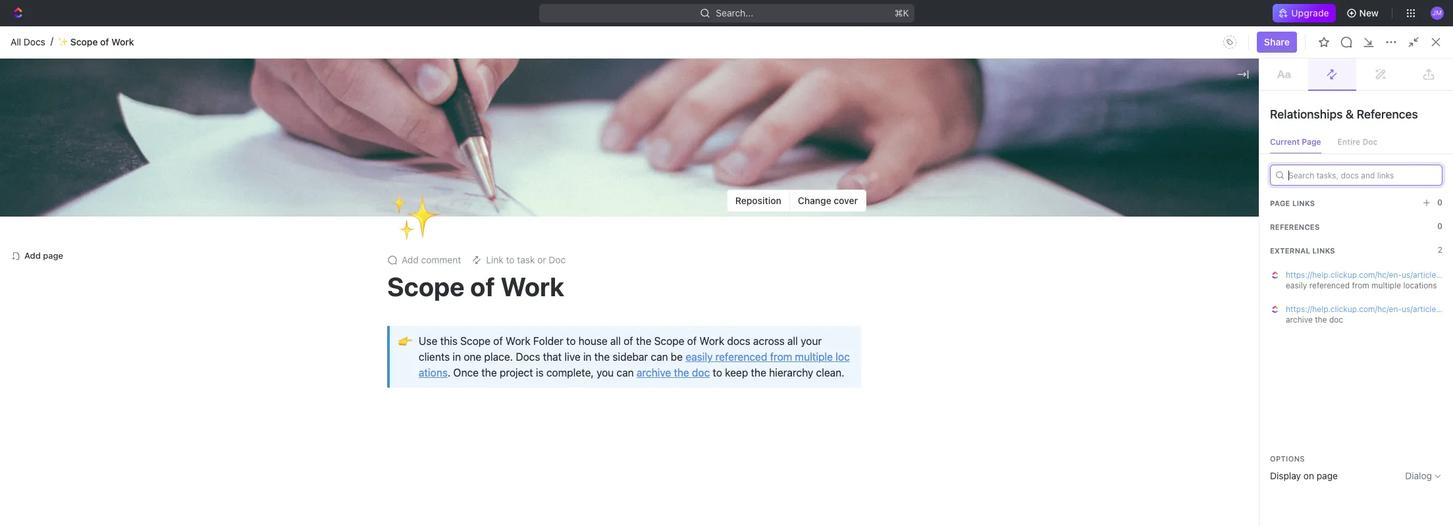 Task type: locate. For each thing, give the bounding box(es) containing it.
new up search docs
[[1359, 7, 1379, 18]]

the down the https://help.clickup.com/hc/en- at the bottom of page
[[1315, 315, 1327, 325]]

by
[[1091, 110, 1103, 122]]

see all button for recent
[[565, 108, 601, 124]]

Search by name... text field
[[1221, 226, 1388, 246]]

0 vertical spatial postsale engagements
[[40, 257, 137, 269]]

from up hierarchy on the bottom right of the page
[[770, 351, 792, 363]]

2 👋 from the left
[[1048, 176, 1059, 186]]

2 welcome! from the left
[[1067, 176, 1109, 187]]

0 horizontal spatial see
[[570, 111, 584, 120]]

1 horizontal spatial page
[[1317, 470, 1338, 481]]

archive down the https://help.clickup.com/hc/en- at the bottom of page
[[1286, 315, 1313, 325]]

• for created by me
[[1111, 176, 1115, 187]]

👉
[[398, 334, 412, 348]]

1 horizontal spatial postsale engagements
[[828, 326, 926, 337]]

easily inside the easily referenced from multiple loc ations
[[686, 351, 713, 363]]

search...
[[716, 7, 753, 18]]

1 vertical spatial easily
[[686, 351, 713, 363]]

engagements inside 'link'
[[79, 257, 137, 269]]

1 👋 from the left
[[229, 176, 240, 186]]

0 horizontal spatial resource management
[[248, 155, 345, 166]]

👥 down recent
[[229, 155, 240, 165]]

postsale engagements inside 'link'
[[40, 257, 137, 269]]

links for page
[[1292, 199, 1315, 207]]

1 vertical spatial can
[[617, 367, 634, 378]]

engagements inside row
[[868, 326, 926, 337]]

1 vertical spatial postsale
[[828, 326, 865, 337]]

0 vertical spatial project
[[657, 134, 687, 145]]

0 vertical spatial new
[[1359, 7, 1379, 18]]

clients
[[419, 351, 450, 363]]

you
[[602, 30, 617, 41], [597, 367, 614, 378]]

2 • from the left
[[1111, 176, 1115, 187]]

doc down the https://help.clickup.com/hc/en- at the bottom of page
[[1329, 315, 1343, 325]]

do
[[587, 30, 599, 41]]

referenced for easily referenced from multiple loc ations
[[715, 351, 767, 363]]

you down use this scope of work folder to house all of the scope of work docs across all your clients in one place. docs that live in the sidebar can be at the bottom
[[597, 367, 614, 378]]

0 vertical spatial resource
[[1067, 134, 1106, 145]]

display
[[1270, 470, 1301, 481]]

1 horizontal spatial welcome! • in agency management
[[1067, 176, 1218, 187]]

sidebar
[[613, 351, 648, 363]]

1 horizontal spatial doc
[[1363, 137, 1378, 147]]

0 horizontal spatial doc
[[549, 254, 566, 265]]

0 horizontal spatial resource
[[248, 155, 287, 166]]

cell
[[213, 273, 227, 296], [807, 273, 939, 296], [939, 273, 1092, 296], [1092, 273, 1197, 296], [1197, 273, 1302, 296], [213, 296, 227, 320], [807, 296, 939, 320], [939, 296, 1092, 320], [1092, 296, 1197, 320], [1197, 296, 1302, 320], [213, 320, 227, 344], [939, 320, 1092, 344], [1092, 320, 1197, 344], [1197, 320, 1302, 344], [1408, 320, 1431, 344], [213, 344, 227, 367], [939, 344, 1092, 367], [1092, 344, 1197, 367], [1197, 344, 1302, 367], [1302, 344, 1408, 367], [1408, 344, 1431, 367], [213, 367, 227, 391], [939, 367, 1092, 391], [1092, 367, 1197, 391], [1197, 367, 1302, 391], [1302, 367, 1408, 391], [1408, 367, 1431, 391], [213, 391, 227, 415], [807, 391, 939, 415], [939, 391, 1092, 415], [1092, 391, 1197, 415], [1197, 391, 1302, 415], [1302, 391, 1408, 415], [1408, 391, 1431, 415], [213, 415, 227, 439], [227, 415, 807, 439], [807, 415, 939, 439], [939, 415, 1092, 439], [1092, 415, 1197, 439], [1197, 415, 1302, 439], [1302, 415, 1408, 439], [1408, 415, 1431, 439], [213, 439, 227, 462], [227, 439, 807, 462], [807, 439, 939, 462], [939, 439, 1092, 462], [1092, 439, 1197, 462], [1197, 439, 1302, 462], [1408, 439, 1431, 462], [213, 462, 227, 486], [227, 462, 807, 486], [807, 462, 939, 486], [939, 462, 1092, 486], [1092, 462, 1197, 486], [1197, 462, 1302, 486], [213, 486, 227, 510], [227, 486, 807, 510], [807, 486, 939, 510], [939, 486, 1092, 510], [1092, 486, 1197, 510], [1197, 486, 1302, 510], [1302, 486, 1408, 510], [1408, 486, 1431, 510], [213, 510, 227, 526], [227, 510, 807, 526], [807, 510, 939, 526], [939, 510, 1092, 526], [1092, 510, 1197, 526], [1197, 510, 1302, 526], [1302, 510, 1408, 526], [1408, 510, 1431, 526]]

postsale engagements row
[[213, 320, 1431, 344]]

engagements up client 1 project
[[868, 326, 926, 337]]

1 horizontal spatial engagements
[[868, 326, 926, 337]]

1 vertical spatial links
[[1313, 246, 1335, 254]]

live
[[565, 351, 581, 363]]

0 vertical spatial page
[[1302, 137, 1321, 147]]

new right search docs
[[1401, 56, 1420, 67]]

recent
[[229, 110, 264, 122]]

1 horizontal spatial project
[[862, 374, 892, 385]]

1 horizontal spatial references
[[1357, 107, 1418, 121]]

0 vertical spatial 👥
[[1048, 134, 1059, 144]]

0 horizontal spatial see all button
[[565, 108, 601, 124]]

0 vertical spatial 0
[[1437, 198, 1443, 207]]

Search tasks, docs and links text field
[[1277, 165, 1438, 185]]

multiple for loc
[[795, 351, 833, 363]]

5 row from the top
[[213, 439, 1431, 462]]

favorites inside button
[[11, 80, 45, 90]]

tree inside the 'sidebar' "navigation"
[[5, 119, 184, 526]]

1 horizontal spatial •
[[1111, 176, 1115, 187]]

agency for recent
[[309, 176, 341, 187]]

favorites
[[11, 80, 45, 90], [639, 110, 684, 122]]

0 vertical spatial referenced
[[1309, 280, 1350, 290]]

referenced inside the easily referenced from multiple loc ations
[[715, 351, 767, 363]]

resource down recent
[[248, 155, 287, 166]]

scope of work down link at the left of the page
[[387, 270, 564, 301]]

tree containing team space
[[5, 119, 184, 526]]

sidebar navigation
[[0, 46, 197, 526]]

archive down "be" at the left of the page
[[637, 367, 671, 378]]

docs
[[727, 335, 750, 347]]

page
[[1302, 137, 1321, 147], [1270, 199, 1290, 207]]

to inside use this scope of work folder to house all of the scope of work docs across all your clients in one place. docs that live in the sidebar can be
[[566, 335, 576, 347]]

0 vertical spatial easily
[[1286, 280, 1307, 290]]

✨ up add comment
[[390, 184, 442, 246]]

this right hide
[[850, 30, 866, 41]]

1 see all from the left
[[570, 111, 595, 120]]

jm
[[1433, 9, 1442, 17]]

welcome! • in agency management
[[248, 176, 399, 187], [1067, 176, 1218, 187]]

1 vertical spatial engagements
[[868, 326, 926, 337]]

1 vertical spatial 0
[[1437, 221, 1443, 231]]

scope of work down by
[[1067, 155, 1129, 166]]

1 horizontal spatial can
[[651, 351, 668, 363]]

1 0 from the top
[[1437, 198, 1443, 207]]

0 vertical spatial favorites
[[11, 80, 45, 90]]

us/articles/632
[[1402, 304, 1453, 314]]

-
[[815, 350, 819, 361]]

docs up "project"
[[516, 351, 540, 363]]

management
[[1109, 134, 1165, 145], [290, 155, 345, 166], [343, 176, 399, 187], [1162, 176, 1218, 187]]

👥 down created
[[1048, 134, 1059, 144]]

favorites up project notes
[[639, 110, 684, 122]]

from up the https://help.clickup.com/hc/en- at the bottom of page
[[1352, 280, 1369, 290]]

spaces
[[11, 103, 38, 113]]

search docs
[[1325, 56, 1380, 67]]

1 see from the left
[[570, 111, 584, 120]]

0 horizontal spatial archive
[[637, 367, 671, 378]]

0 horizontal spatial easily
[[686, 351, 713, 363]]

keep
[[725, 367, 748, 378]]

this
[[850, 30, 866, 41], [440, 335, 458, 347]]

0 vertical spatial engagements
[[79, 257, 137, 269]]

2 vertical spatial scope of work
[[387, 270, 564, 301]]

2
[[1438, 245, 1443, 255]]

archive inside https://help.clickup.com/hc/en-us/articles/632 archive the doc
[[1286, 315, 1313, 325]]

&
[[1346, 107, 1354, 121]]

of
[[100, 36, 109, 47], [277, 134, 286, 145], [1096, 155, 1105, 166], [470, 270, 495, 301], [493, 335, 503, 347], [624, 335, 633, 347], [687, 335, 697, 347]]

be
[[671, 351, 683, 363]]

0 horizontal spatial welcome! • in agency management
[[248, 176, 399, 187]]

this inside use this scope of work folder to house all of the scope of work docs across all your clients in one place. docs that live in the sidebar can be
[[440, 335, 458, 347]]

1 vertical spatial this
[[440, 335, 458, 347]]

doc
[[1423, 56, 1440, 67], [1363, 137, 1378, 147], [549, 254, 566, 265]]

2 welcome! • in agency management from the left
[[1067, 176, 1218, 187]]

column header
[[213, 252, 227, 273], [807, 252, 939, 273], [939, 252, 1092, 273], [1092, 252, 1197, 273]]

1 horizontal spatial agency
[[1128, 176, 1160, 187]]

1 horizontal spatial add
[[402, 254, 419, 265]]

0 vertical spatial from
[[1352, 280, 1369, 290]]

doc right or
[[549, 254, 566, 265]]

1 horizontal spatial scope of work
[[387, 270, 564, 301]]

notifications?
[[724, 30, 783, 41]]

easily right "be" at the left of the page
[[686, 351, 713, 363]]

1 horizontal spatial resource management
[[1067, 134, 1165, 145]]

postsale engagements inside row
[[828, 326, 926, 337]]

1 horizontal spatial this
[[850, 30, 866, 41]]

comment
[[421, 254, 461, 265]]

easily
[[1286, 280, 1307, 290], [686, 351, 713, 363]]

1 horizontal spatial resource
[[1067, 134, 1106, 145]]

0 horizontal spatial multiple
[[795, 351, 833, 363]]

use this scope of work folder to house all of the scope of work docs across all your clients in one place. docs that live in the sidebar can be
[[419, 335, 825, 363]]

1 horizontal spatial archive
[[1286, 315, 1313, 325]]

1 horizontal spatial page
[[1302, 137, 1321, 147]]

1 vertical spatial new
[[1401, 56, 1420, 67]]

scope of work down recent
[[248, 134, 310, 145]]

engagements
[[79, 257, 137, 269], [868, 326, 926, 337]]

1 see all button from the left
[[565, 108, 601, 124]]

docs inside use this scope of work folder to house all of the scope of work docs across all your clients in one place. docs that live in the sidebar can be
[[516, 351, 540, 363]]

add comment
[[402, 254, 461, 265]]

✨ down created
[[1048, 155, 1059, 165]]

reposition button
[[727, 190, 790, 211]]

this right use
[[440, 335, 458, 347]]

share
[[1264, 36, 1290, 47]]

2 column header from the left
[[807, 252, 939, 273]]

client 1 project
[[828, 374, 892, 385]]

0 vertical spatial archive
[[1286, 315, 1313, 325]]

engagements right add page
[[79, 257, 137, 269]]

scope right all docs
[[70, 36, 98, 47]]

👥
[[1048, 134, 1059, 144], [229, 155, 240, 165]]

3 row from the top
[[213, 390, 1431, 416]]

docs right the all
[[24, 36, 45, 47]]

links up sharing
[[1313, 246, 1335, 254]]

dialog button
[[1405, 470, 1443, 481]]

0 horizontal spatial this
[[440, 335, 458, 347]]

✨ inside ✨ scope of work
[[58, 37, 68, 47]]

ations
[[419, 367, 448, 378]]

0 horizontal spatial doc
[[692, 367, 710, 378]]

new
[[1359, 7, 1379, 18], [1401, 56, 1420, 67]]

3 column header from the left
[[939, 252, 1092, 273]]

1 agency from the left
[[309, 176, 341, 187]]

once
[[453, 367, 479, 378]]

1 vertical spatial resource management
[[248, 155, 345, 166]]

4 row from the top
[[213, 415, 1431, 439]]

multiple down your
[[795, 351, 833, 363]]

1 • from the left
[[292, 176, 296, 187]]

to inside dropdown button
[[506, 254, 515, 265]]

1 horizontal spatial doc
[[1329, 315, 1343, 325]]

new doc button
[[1393, 51, 1448, 72]]

0
[[1437, 198, 1443, 207], [1437, 221, 1443, 231]]

multiple for locations
[[1372, 280, 1401, 290]]

workspace button
[[386, 225, 441, 252]]

add
[[24, 250, 41, 261], [402, 254, 419, 265]]

table
[[213, 252, 1431, 526]]

doc right entire
[[1363, 137, 1378, 147]]

0 vertical spatial doc
[[1423, 56, 1440, 67]]

1 vertical spatial referenced
[[715, 351, 767, 363]]

easily for easily referenced from multiple loc ations
[[686, 351, 713, 363]]

team
[[32, 146, 55, 157]]

2 agency from the left
[[1128, 176, 1160, 187]]

hide
[[828, 30, 848, 41]]

1 vertical spatial scope of work
[[1067, 155, 1129, 166]]

locations
[[1403, 280, 1437, 290]]

0 vertical spatial multiple
[[1372, 280, 1401, 290]]

see all for created by me
[[1389, 111, 1414, 120]]

doc
[[1329, 315, 1343, 325], [692, 367, 710, 378]]

client
[[828, 374, 853, 385]]

all docs link
[[11, 36, 45, 48]]

✨ right the all docs link
[[58, 37, 68, 47]]

the
[[1315, 315, 1327, 325], [636, 335, 651, 347], [594, 351, 610, 363], [481, 367, 497, 378], [674, 367, 689, 378], [751, 367, 766, 378]]

add for add page
[[24, 250, 41, 261]]

1 vertical spatial page
[[1270, 199, 1290, 207]]

1 vertical spatial postsale engagements
[[828, 326, 926, 337]]

1 horizontal spatial welcome!
[[1067, 176, 1109, 187]]

scope down add comment
[[387, 270, 465, 301]]

0 horizontal spatial favorites
[[11, 80, 45, 90]]

multiple up https://help.clickup.com/hc/en-us/articles/632 archive the doc
[[1372, 280, 1401, 290]]

multiple inside the easily referenced from multiple loc ations
[[795, 351, 833, 363]]

browser
[[686, 30, 721, 41]]

1 vertical spatial multiple
[[795, 351, 833, 363]]

0 vertical spatial scope of work
[[248, 134, 310, 145]]

referenced down sharing
[[1309, 280, 1350, 290]]

user group image
[[13, 147, 23, 155]]

2 horizontal spatial scope of work
[[1067, 155, 1129, 166]]

0 horizontal spatial referenced
[[715, 351, 767, 363]]

project notes link
[[633, 129, 1010, 150]]

welcome! for recent
[[248, 176, 290, 187]]

you right the do
[[602, 30, 617, 41]]

sharing
[[1310, 257, 1339, 267]]

to up live
[[566, 335, 576, 347]]

👋
[[229, 176, 240, 186], [1048, 176, 1059, 186]]

easily for easily referenced from multiple locations
[[1286, 280, 1307, 290]]

easily down external links
[[1286, 280, 1307, 290]]

project left notes at left top
[[657, 134, 687, 145]]

the down place.
[[481, 367, 497, 378]]

references right &
[[1357, 107, 1418, 121]]

all
[[587, 111, 595, 120], [1406, 111, 1414, 120], [610, 335, 621, 347], [787, 335, 798, 347]]

the inside https://help.clickup.com/hc/en-us/articles/632 archive the doc
[[1315, 315, 1327, 325]]

links up search by name... text field
[[1292, 199, 1315, 207]]

row
[[213, 272, 1431, 298], [213, 296, 1431, 320], [213, 390, 1431, 416], [213, 415, 1431, 439], [213, 439, 1431, 462], [213, 462, 1431, 486], [213, 486, 1431, 510], [213, 510, 1431, 526]]

doc down jm dropdown button at right top
[[1423, 56, 1440, 67]]

1 horizontal spatial favorites
[[639, 110, 684, 122]]

from
[[1352, 280, 1369, 290], [770, 351, 792, 363]]

tree
[[5, 119, 184, 526]]

1 welcome! • in agency management from the left
[[248, 176, 399, 187]]

to right link at the left of the page
[[506, 254, 515, 265]]

2 see all button from the left
[[1384, 108, 1420, 124]]

links
[[1292, 199, 1315, 207], [1313, 246, 1335, 254]]

6 row from the top
[[213, 462, 1431, 486]]

resource
[[1067, 134, 1106, 145], [248, 155, 287, 166]]

1 horizontal spatial see all
[[1389, 111, 1414, 120]]

loc
[[836, 351, 850, 363]]

welcome! for created by me
[[1067, 176, 1109, 187]]

1 vertical spatial doc
[[1363, 137, 1378, 147]]

references down page links
[[1270, 222, 1320, 231]]

0 horizontal spatial •
[[292, 176, 296, 187]]

2 see all from the left
[[1389, 111, 1414, 120]]

project right 1
[[862, 374, 892, 385]]

0 horizontal spatial agency
[[309, 176, 341, 187]]

can down sidebar
[[617, 367, 634, 378]]

0 horizontal spatial new
[[1359, 7, 1379, 18]]

0 vertical spatial can
[[651, 351, 668, 363]]

1 horizontal spatial referenced
[[1309, 280, 1350, 290]]

0 horizontal spatial engagements
[[79, 257, 137, 269]]

referenced down the 'docs'
[[715, 351, 767, 363]]

add for add comment
[[402, 254, 419, 265]]

favorites up spaces on the left
[[11, 80, 45, 90]]

scope
[[70, 36, 98, 47], [248, 134, 274, 145], [1067, 155, 1094, 166], [387, 270, 465, 301], [460, 335, 491, 347], [654, 335, 684, 347]]

resource down the created by me
[[1067, 134, 1106, 145]]

options
[[1270, 454, 1305, 463]]

your
[[801, 335, 822, 347]]

doc left keep at the bottom of page
[[692, 367, 710, 378]]

to left keep at the bottom of page
[[713, 367, 722, 378]]

1 horizontal spatial from
[[1352, 280, 1369, 290]]

1 vertical spatial resource
[[248, 155, 287, 166]]

entire doc
[[1338, 137, 1378, 147]]

1 horizontal spatial easily
[[1286, 280, 1307, 290]]

see all button
[[565, 108, 601, 124], [1384, 108, 1420, 124]]

new for new doc
[[1401, 56, 1420, 67]]

0 vertical spatial postsale
[[40, 257, 77, 269]]

project inside row
[[862, 374, 892, 385]]

easily referenced from multiple loc ations link
[[419, 351, 850, 378]]

doc inside button
[[1423, 56, 1440, 67]]

the down "be" at the left of the page
[[674, 367, 689, 378]]

✨
[[58, 37, 68, 47], [229, 134, 240, 144], [1048, 155, 1059, 165], [390, 184, 442, 246]]

2 horizontal spatial doc
[[1423, 56, 1440, 67]]

external links
[[1270, 246, 1335, 254]]

workspace
[[389, 232, 438, 243]]

4 column header from the left
[[1092, 252, 1197, 273]]

from inside the easily referenced from multiple loc ations
[[770, 351, 792, 363]]

or
[[537, 254, 546, 265]]

https://help.clickup.com/hc/en-us/articles/632 archive the doc
[[1286, 304, 1453, 325]]

1 welcome! from the left
[[248, 176, 290, 187]]

1 horizontal spatial see all button
[[1384, 108, 1420, 124]]

doc for new doc
[[1423, 56, 1440, 67]]

welcome!
[[248, 176, 290, 187], [1067, 176, 1109, 187]]

dropdown menu image
[[1219, 32, 1240, 53]]

0 horizontal spatial postsale
[[40, 257, 77, 269]]

0 vertical spatial references
[[1357, 107, 1418, 121]]

2 vertical spatial doc
[[549, 254, 566, 265]]

0 horizontal spatial scope of work
[[248, 134, 310, 145]]

can left "be" at the left of the page
[[651, 351, 668, 363]]

0 horizontal spatial 👋
[[229, 176, 240, 186]]

1 horizontal spatial postsale
[[828, 326, 865, 337]]

0 horizontal spatial references
[[1270, 222, 1320, 231]]

0 horizontal spatial welcome!
[[248, 176, 290, 187]]

page right the current
[[1302, 137, 1321, 147]]

0 horizontal spatial postsale engagements
[[40, 257, 137, 269]]

team space link
[[32, 141, 182, 162]]

page up search by name... text field
[[1270, 199, 1290, 207]]

0 vertical spatial doc
[[1329, 315, 1343, 325]]

0 vertical spatial links
[[1292, 199, 1315, 207]]

docs right search
[[1358, 56, 1380, 67]]

1 vertical spatial doc
[[692, 367, 710, 378]]

2 see from the left
[[1389, 111, 1403, 120]]

postsale inside row
[[828, 326, 865, 337]]

postsale
[[40, 257, 77, 269], [828, 326, 865, 337]]

postsale engagements
[[40, 257, 137, 269], [828, 326, 926, 337]]



Task type: describe. For each thing, give the bounding box(es) containing it.
doc inside dropdown button
[[549, 254, 566, 265]]

one
[[464, 351, 482, 363]]

reposition
[[735, 195, 781, 206]]

0 horizontal spatial project
[[657, 134, 687, 145]]

docs inside "button"
[[1358, 56, 1380, 67]]

1 row from the top
[[213, 272, 1431, 298]]

me
[[1105, 110, 1121, 122]]

1 vertical spatial references
[[1270, 222, 1320, 231]]

.
[[448, 367, 451, 378]]

easily referenced from multiple locations
[[1286, 280, 1437, 290]]

do you want to enable browser notifications? enable hide this
[[587, 30, 866, 41]]

folder
[[533, 335, 563, 347]]

task
[[517, 254, 535, 265]]

welcome! • in agency management for recent
[[248, 176, 399, 187]]

1 vertical spatial favorites
[[639, 110, 684, 122]]

see for recent
[[570, 111, 584, 120]]

project
[[500, 367, 533, 378]]

0 horizontal spatial page
[[1270, 199, 1290, 207]]

display on page
[[1270, 470, 1338, 481]]

created by me
[[1048, 110, 1121, 122]]

complete,
[[546, 367, 594, 378]]

see all button for created by me
[[1384, 108, 1420, 124]]

enable
[[654, 30, 684, 41]]

team space
[[32, 146, 84, 157]]

✨ down recent
[[229, 134, 240, 144]]

• for recent
[[292, 176, 296, 187]]

change
[[798, 195, 831, 206]]

1 horizontal spatial 👥
[[1048, 134, 1059, 144]]

0 horizontal spatial 👥
[[229, 155, 240, 165]]

scope down the created by me
[[1067, 155, 1094, 166]]

new button
[[1341, 3, 1387, 24]]

to right want
[[643, 30, 652, 41]]

enable
[[792, 30, 821, 41]]

sharing row
[[213, 252, 1431, 273]]

created
[[1048, 110, 1088, 122]]

link to task or doc
[[486, 254, 566, 265]]

relationships
[[1270, 107, 1343, 121]]

. once the project is complete, you can archive the doc to keep the hierarchy clean.
[[448, 367, 845, 378]]

scope up "be" at the left of the page
[[654, 335, 684, 347]]

project notes
[[657, 134, 715, 145]]

search docs button
[[1307, 51, 1388, 72]]

👋 for created by me
[[1048, 176, 1059, 186]]

external
[[1270, 246, 1310, 254]]

hierarchy
[[769, 367, 813, 378]]

all
[[11, 36, 21, 47]]

across
[[753, 335, 785, 347]]

the right keep at the bottom of page
[[751, 367, 766, 378]]

archive the doc link
[[637, 367, 710, 378]]

1 vertical spatial archive
[[637, 367, 671, 378]]

⌘k
[[895, 7, 909, 18]]

is
[[536, 367, 544, 378]]

on
[[1304, 470, 1314, 481]]

easily referenced from multiple locations link
[[1260, 263, 1453, 298]]

new doc
[[1401, 56, 1440, 67]]

0 vertical spatial resource management
[[1067, 134, 1165, 145]]

place.
[[484, 351, 513, 363]]

jm button
[[1427, 3, 1448, 24]]

0 vertical spatial you
[[602, 30, 617, 41]]

projects
[[40, 168, 74, 179]]

postsale engagements link
[[40, 253, 147, 274]]

2 0 from the top
[[1437, 221, 1443, 231]]

scope down recent
[[248, 134, 274, 145]]

notes
[[690, 134, 715, 145]]

table containing postsale engagements
[[213, 252, 1431, 526]]

page links
[[1270, 199, 1315, 207]]

link
[[486, 254, 504, 265]]

clean.
[[816, 367, 845, 378]]

referenced for easily referenced from multiple locations
[[1309, 280, 1350, 290]]

current page
[[1270, 137, 1321, 147]]

that
[[543, 351, 562, 363]]

8 row from the top
[[213, 510, 1431, 526]]

welcome! • in agency management for created by me
[[1067, 176, 1218, 187]]

7 row from the top
[[213, 486, 1431, 510]]

entire
[[1338, 137, 1360, 147]]

0 vertical spatial this
[[850, 30, 866, 41]]

change cover button
[[790, 190, 866, 211]]

links for links
[[1313, 246, 1335, 254]]

search
[[1325, 56, 1355, 67]]

doc inside https://help.clickup.com/hc/en-us/articles/632 archive the doc
[[1329, 315, 1343, 325]]

favorites button
[[5, 78, 51, 93]]

can inside use this scope of work folder to house all of the scope of work docs across all your clients in one place. docs that live in the sidebar can be
[[651, 351, 668, 363]]

change cover button
[[790, 190, 866, 211]]

use
[[419, 335, 437, 347]]

add page
[[24, 250, 63, 261]]

from for loc
[[770, 351, 792, 363]]

change cover
[[798, 195, 858, 206]]

scope up the one on the left
[[460, 335, 491, 347]]

from for locations
[[1352, 280, 1369, 290]]

all docs
[[11, 36, 45, 47]]

current
[[1270, 137, 1300, 147]]

agency for created by me
[[1128, 176, 1160, 187]]

docs up recent
[[221, 56, 242, 67]]

✨ scope of work
[[58, 36, 134, 47]]

0 vertical spatial page
[[43, 250, 63, 261]]

upgrade
[[1291, 7, 1329, 18]]

see for created by me
[[1389, 111, 1403, 120]]

- row
[[213, 344, 1431, 368]]

new for new
[[1359, 7, 1379, 18]]

1
[[855, 374, 860, 385]]

1 vertical spatial you
[[597, 367, 614, 378]]

postsale inside 'link'
[[40, 257, 77, 269]]

house
[[579, 335, 608, 347]]

cover
[[834, 195, 858, 206]]

want
[[620, 30, 641, 41]]

1 column header from the left
[[213, 252, 227, 273]]

2 row from the top
[[213, 296, 1431, 320]]

relationships & references
[[1270, 107, 1418, 121]]

dialog
[[1405, 470, 1432, 481]]

doc for entire doc
[[1363, 137, 1378, 147]]

space
[[57, 146, 84, 157]]

client 1 project row
[[213, 366, 1431, 393]]

projects link
[[40, 163, 147, 184]]

see all for recent
[[570, 111, 595, 120]]

👋 for recent
[[229, 176, 240, 186]]

the up sidebar
[[636, 335, 651, 347]]

link to task or doc button
[[466, 251, 571, 269]]

the down house
[[594, 351, 610, 363]]

1 vertical spatial page
[[1317, 470, 1338, 481]]



Task type: vqa. For each thing, say whether or not it's contained in the screenshot.
whiteboards Link on the top of the page
no



